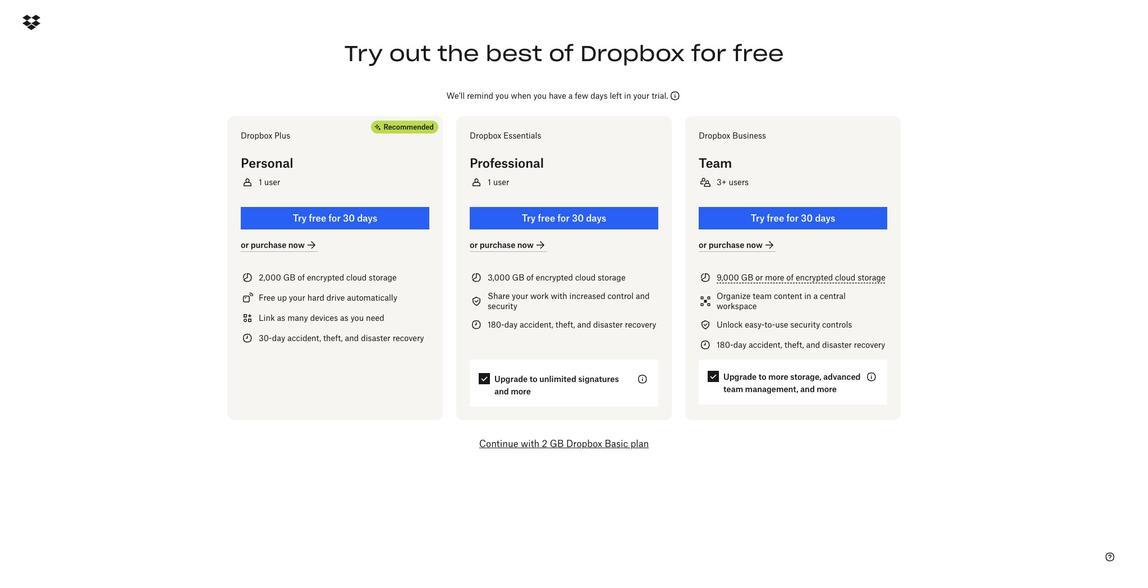 Task type: locate. For each thing, give the bounding box(es) containing it.
for for professional
[[558, 213, 570, 224]]

storage for professional
[[598, 273, 626, 283]]

2 horizontal spatial your
[[634, 91, 650, 101]]

accident, for team
[[749, 340, 783, 350]]

disaster
[[594, 320, 623, 330], [361, 334, 391, 343], [823, 340, 852, 350]]

or purchase now up 9,000
[[699, 240, 763, 250]]

2 horizontal spatial storage
[[858, 273, 886, 283]]

try
[[344, 40, 383, 67], [293, 213, 307, 224], [522, 213, 536, 224], [751, 213, 765, 224]]

3 storage from the left
[[858, 273, 886, 283]]

encrypted up free up your hard drive automatically
[[307, 273, 344, 283]]

1 storage from the left
[[369, 273, 397, 283]]

out
[[390, 40, 431, 67]]

2 or purchase now from the left
[[470, 240, 534, 250]]

0 horizontal spatial disaster
[[361, 334, 391, 343]]

with
[[551, 291, 568, 301], [521, 439, 540, 450]]

or purchase now button up 3,000
[[470, 238, 547, 252]]

1 30 from the left
[[343, 213, 355, 224]]

now up organize
[[747, 240, 763, 250]]

1 horizontal spatial now
[[518, 240, 534, 250]]

users
[[729, 177, 749, 187]]

a left few
[[569, 91, 573, 101]]

to inside upgrade to unlimited signatures and more
[[530, 375, 538, 384]]

0 horizontal spatial now
[[289, 240, 305, 250]]

0 horizontal spatial team
[[724, 385, 744, 394]]

dropbox left the plus at the left of page
[[241, 131, 273, 140]]

you left when
[[496, 91, 509, 101]]

3 try free for 30 days button from the left
[[699, 207, 888, 230]]

your right up
[[289, 293, 306, 303]]

recovery for team
[[855, 340, 886, 350]]

day down share
[[505, 320, 518, 330]]

signatures
[[579, 375, 619, 384]]

day for personal
[[272, 334, 285, 343]]

dropbox plus
[[241, 131, 291, 140]]

0 horizontal spatial your
[[289, 293, 306, 303]]

dropbox
[[581, 40, 685, 67], [241, 131, 273, 140], [470, 131, 502, 140], [699, 131, 731, 140], [567, 439, 603, 450]]

0 horizontal spatial or purchase now
[[241, 240, 305, 250]]

0 horizontal spatial 180-day accident, theft, and disaster recovery
[[488, 320, 657, 330]]

0 vertical spatial security
[[488, 302, 518, 311]]

1 horizontal spatial with
[[551, 291, 568, 301]]

theft, down unlock easy-to-use security controls
[[785, 340, 805, 350]]

1 encrypted from the left
[[307, 273, 344, 283]]

or purchase now button up the 2,000
[[241, 238, 318, 252]]

gb right 3,000
[[513, 273, 525, 283]]

purchase up 3,000
[[480, 240, 516, 250]]

team left management,
[[724, 385, 744, 394]]

1 vertical spatial a
[[814, 291, 818, 301]]

automatically
[[347, 293, 398, 303]]

30 for team
[[801, 213, 813, 224]]

2 horizontal spatial or purchase now
[[699, 240, 763, 250]]

2 horizontal spatial purchase
[[709, 240, 745, 250]]

1 horizontal spatial day
[[505, 320, 518, 330]]

few
[[575, 91, 589, 101]]

0 horizontal spatial cloud
[[347, 273, 367, 283]]

2 user from the left
[[494, 177, 510, 187]]

2 horizontal spatial try free for 30 days button
[[699, 207, 888, 230]]

encrypted
[[307, 273, 344, 283], [536, 273, 573, 283], [796, 273, 834, 283]]

advanced
[[824, 372, 861, 382]]

trial.
[[652, 91, 669, 101]]

days for team
[[816, 213, 836, 224]]

1 horizontal spatial recovery
[[625, 320, 657, 330]]

of up have
[[549, 40, 574, 67]]

days
[[591, 91, 608, 101], [357, 213, 378, 224], [586, 213, 607, 224], [816, 213, 836, 224]]

now up 3,000 gb of encrypted cloud storage
[[518, 240, 534, 250]]

2 1 user from the left
[[488, 177, 510, 187]]

user down professional
[[494, 177, 510, 187]]

0 horizontal spatial 180-
[[488, 320, 505, 330]]

1 now from the left
[[289, 240, 305, 250]]

try out the best of dropbox for free
[[344, 40, 785, 67]]

1 or purchase now button from the left
[[241, 238, 318, 252]]

now up '2,000 gb of encrypted cloud storage'
[[289, 240, 305, 250]]

3+
[[717, 177, 727, 187]]

0 horizontal spatial upgrade
[[495, 375, 528, 384]]

with down 3,000 gb of encrypted cloud storage
[[551, 291, 568, 301]]

of up work
[[527, 273, 534, 283]]

accident, down many
[[288, 334, 321, 343]]

your
[[634, 91, 650, 101], [512, 291, 529, 301], [289, 293, 306, 303]]

2 horizontal spatial accident,
[[749, 340, 783, 350]]

in inside "organize team content in a central workspace"
[[805, 291, 812, 301]]

and down storage,
[[801, 385, 815, 394]]

1 horizontal spatial user
[[494, 177, 510, 187]]

cloud up the increased
[[576, 273, 596, 283]]

1 for professional
[[488, 177, 491, 187]]

1 horizontal spatial your
[[512, 291, 529, 301]]

dropbox left basic
[[567, 439, 603, 450]]

for
[[692, 40, 727, 67], [329, 213, 341, 224], [558, 213, 570, 224], [787, 213, 799, 224]]

theft,
[[556, 320, 575, 330], [323, 334, 343, 343], [785, 340, 805, 350]]

3 or purchase now from the left
[[699, 240, 763, 250]]

0 vertical spatial 180-
[[488, 320, 505, 330]]

accident, down to-
[[749, 340, 783, 350]]

try free for 30 days button for team
[[699, 207, 888, 230]]

1 horizontal spatial in
[[805, 291, 812, 301]]

to
[[759, 372, 767, 382], [530, 375, 538, 384]]

continue with 2 gb dropbox basic plan
[[480, 439, 649, 450]]

easy-
[[745, 320, 765, 330]]

0 horizontal spatial user
[[264, 177, 281, 187]]

and down share your work with increased control and security
[[578, 320, 592, 330]]

best
[[486, 40, 543, 67]]

or
[[241, 240, 249, 250], [470, 240, 478, 250], [699, 240, 707, 250], [756, 273, 764, 283]]

0 horizontal spatial storage
[[369, 273, 397, 283]]

1 horizontal spatial or purchase now
[[470, 240, 534, 250]]

a left central
[[814, 291, 818, 301]]

as right the devices
[[340, 313, 349, 323]]

you
[[496, 91, 509, 101], [534, 91, 547, 101], [351, 313, 364, 323]]

with left 2
[[521, 439, 540, 450]]

user
[[264, 177, 281, 187], [494, 177, 510, 187]]

0 horizontal spatial as
[[277, 313, 286, 323]]

as
[[277, 313, 286, 323], [340, 313, 349, 323]]

link
[[259, 313, 275, 323]]

dropbox business
[[699, 131, 767, 140]]

or purchase now button for team
[[699, 238, 777, 252]]

2 horizontal spatial 30
[[801, 213, 813, 224]]

more
[[766, 273, 785, 283], [769, 372, 789, 382], [817, 385, 837, 394], [511, 387, 531, 397]]

or purchase now up 3,000
[[470, 240, 534, 250]]

0 horizontal spatial theft,
[[323, 334, 343, 343]]

security down share
[[488, 302, 518, 311]]

and right control
[[636, 291, 650, 301]]

try free for 30 days
[[293, 213, 378, 224], [522, 213, 607, 224], [751, 213, 836, 224]]

0 horizontal spatial recovery
[[393, 334, 424, 343]]

need
[[366, 313, 385, 323]]

2 purchase from the left
[[480, 240, 516, 250]]

2 horizontal spatial theft,
[[785, 340, 805, 350]]

1 user
[[259, 177, 281, 187], [488, 177, 510, 187]]

1 down 'personal'
[[259, 177, 262, 187]]

central
[[821, 291, 846, 301]]

3 30 from the left
[[801, 213, 813, 224]]

3 or purchase now button from the left
[[699, 238, 777, 252]]

the
[[438, 40, 479, 67]]

2 horizontal spatial disaster
[[823, 340, 852, 350]]

1 vertical spatial security
[[791, 320, 821, 330]]

1 horizontal spatial 1
[[488, 177, 491, 187]]

now
[[289, 240, 305, 250], [518, 240, 534, 250], [747, 240, 763, 250]]

1 user from the left
[[264, 177, 281, 187]]

2 encrypted from the left
[[536, 273, 573, 283]]

gb right 9,000
[[742, 273, 754, 283]]

learn more about your trial image
[[669, 89, 682, 103]]

0 horizontal spatial try free for 30 days
[[293, 213, 378, 224]]

recovery down automatically
[[393, 334, 424, 343]]

1 user down 'personal'
[[259, 177, 281, 187]]

storage,
[[791, 372, 822, 382]]

upgrade inside upgrade to more storage, advanced team management, and more
[[724, 372, 757, 382]]

share your work with increased control and security
[[488, 291, 650, 311]]

or purchase now for team
[[699, 240, 763, 250]]

2 horizontal spatial recovery
[[855, 340, 886, 350]]

180- down share
[[488, 320, 505, 330]]

1 horizontal spatial to
[[759, 372, 767, 382]]

0 vertical spatial 180-day accident, theft, and disaster recovery
[[488, 320, 657, 330]]

or purchase now for personal
[[241, 240, 305, 250]]

free
[[734, 40, 785, 67], [309, 213, 326, 224], [538, 213, 556, 224], [767, 213, 785, 224]]

controls
[[823, 320, 853, 330]]

1 vertical spatial with
[[521, 439, 540, 450]]

1 horizontal spatial as
[[340, 313, 349, 323]]

1 cloud from the left
[[347, 273, 367, 283]]

1 horizontal spatial storage
[[598, 273, 626, 283]]

in down 9,000 gb or more of encrypted cloud storage
[[805, 291, 812, 301]]

1 horizontal spatial 1 user
[[488, 177, 510, 187]]

try free for 30 days for professional
[[522, 213, 607, 224]]

and inside upgrade to unlimited signatures and more
[[495, 387, 509, 397]]

180-day accident, theft, and disaster recovery down share your work with increased control and security
[[488, 320, 657, 330]]

or purchase now button up 9,000
[[699, 238, 777, 252]]

free
[[259, 293, 275, 303]]

to up management,
[[759, 372, 767, 382]]

purchase up 9,000
[[709, 240, 745, 250]]

1 purchase from the left
[[251, 240, 287, 250]]

team
[[753, 291, 772, 301], [724, 385, 744, 394]]

you left have
[[534, 91, 547, 101]]

2 try free for 30 days button from the left
[[470, 207, 659, 230]]

free for professional
[[538, 213, 556, 224]]

your left trial.
[[634, 91, 650, 101]]

and inside upgrade to more storage, advanced team management, and more
[[801, 385, 815, 394]]

cloud up central
[[836, 273, 856, 283]]

2 1 from the left
[[488, 177, 491, 187]]

180- down the unlock
[[717, 340, 734, 350]]

2 30 from the left
[[572, 213, 584, 224]]

gb for team
[[742, 273, 754, 283]]

as right link
[[277, 313, 286, 323]]

encrypted up central
[[796, 273, 834, 283]]

1 horizontal spatial purchase
[[480, 240, 516, 250]]

days for professional
[[586, 213, 607, 224]]

dropbox for team
[[699, 131, 731, 140]]

disaster down control
[[594, 320, 623, 330]]

accident, down work
[[520, 320, 554, 330]]

or purchase now up the 2,000
[[241, 240, 305, 250]]

or purchase now button
[[241, 238, 318, 252], [470, 238, 547, 252], [699, 238, 777, 252]]

3 try free for 30 days from the left
[[751, 213, 836, 224]]

upgrade inside upgrade to unlimited signatures and more
[[495, 375, 528, 384]]

1 horizontal spatial try free for 30 days button
[[470, 207, 659, 230]]

or purchase now button for professional
[[470, 238, 547, 252]]

control
[[608, 291, 634, 301]]

1 1 from the left
[[259, 177, 262, 187]]

1 or purchase now from the left
[[241, 240, 305, 250]]

0 horizontal spatial with
[[521, 439, 540, 450]]

gb for professional
[[513, 273, 525, 283]]

2 storage from the left
[[598, 273, 626, 283]]

180-day accident, theft, and disaster recovery down unlock easy-to-use security controls
[[717, 340, 886, 350]]

30 for personal
[[343, 213, 355, 224]]

2 horizontal spatial or purchase now button
[[699, 238, 777, 252]]

dropbox up team
[[699, 131, 731, 140]]

1 vertical spatial team
[[724, 385, 744, 394]]

encrypted for personal
[[307, 273, 344, 283]]

recovery
[[625, 320, 657, 330], [393, 334, 424, 343], [855, 340, 886, 350]]

content
[[774, 291, 803, 301]]

1 down professional
[[488, 177, 491, 187]]

to inside upgrade to more storage, advanced team management, and more
[[759, 372, 767, 382]]

0 horizontal spatial in
[[625, 91, 632, 101]]

storage
[[369, 273, 397, 283], [598, 273, 626, 283], [858, 273, 886, 283]]

2 horizontal spatial try free for 30 days
[[751, 213, 836, 224]]

2 horizontal spatial now
[[747, 240, 763, 250]]

0 horizontal spatial or purchase now button
[[241, 238, 318, 252]]

we'll remind you when you have a few days left in your trial.
[[447, 91, 669, 101]]

team left content
[[753, 291, 772, 301]]

cloud up automatically
[[347, 273, 367, 283]]

2 horizontal spatial encrypted
[[796, 273, 834, 283]]

1 try free for 30 days from the left
[[293, 213, 378, 224]]

1 user down professional
[[488, 177, 510, 187]]

1 horizontal spatial try free for 30 days
[[522, 213, 607, 224]]

1 horizontal spatial 30
[[572, 213, 584, 224]]

user down 'personal'
[[264, 177, 281, 187]]

purchase
[[251, 240, 287, 250], [480, 240, 516, 250], [709, 240, 745, 250]]

0 horizontal spatial day
[[272, 334, 285, 343]]

user for personal
[[264, 177, 281, 187]]

recommended
[[384, 123, 434, 131]]

upgrade
[[724, 372, 757, 382], [495, 375, 528, 384]]

dropbox up professional
[[470, 131, 502, 140]]

1 horizontal spatial or purchase now button
[[470, 238, 547, 252]]

unlock
[[717, 320, 743, 330]]

cloud for professional
[[576, 273, 596, 283]]

to-
[[765, 320, 776, 330]]

to left 'unlimited' at the bottom
[[530, 375, 538, 384]]

try free for 30 days button
[[241, 207, 430, 230], [470, 207, 659, 230], [699, 207, 888, 230]]

30
[[343, 213, 355, 224], [572, 213, 584, 224], [801, 213, 813, 224]]

theft, down the devices
[[323, 334, 343, 343]]

day
[[505, 320, 518, 330], [272, 334, 285, 343], [734, 340, 747, 350]]

2 or purchase now button from the left
[[470, 238, 547, 252]]

now for personal
[[289, 240, 305, 250]]

day down link
[[272, 334, 285, 343]]

or for personal
[[241, 240, 249, 250]]

to for team
[[759, 372, 767, 382]]

2 horizontal spatial cloud
[[836, 273, 856, 283]]

1 horizontal spatial a
[[814, 291, 818, 301]]

9,000
[[717, 273, 740, 283]]

free up your hard drive automatically
[[259, 293, 398, 303]]

1 vertical spatial 180-
[[717, 340, 734, 350]]

theft, down share your work with increased control and security
[[556, 320, 575, 330]]

3 now from the left
[[747, 240, 763, 250]]

2,000 gb of encrypted cloud storage
[[259, 273, 397, 283]]

theft, for team
[[785, 340, 805, 350]]

0 vertical spatial with
[[551, 291, 568, 301]]

try free for 30 days button for professional
[[470, 207, 659, 230]]

0 horizontal spatial security
[[488, 302, 518, 311]]

work
[[531, 291, 549, 301]]

and up continue on the bottom of the page
[[495, 387, 509, 397]]

purchase up the 2,000
[[251, 240, 287, 250]]

or for team
[[699, 240, 707, 250]]

business
[[733, 131, 767, 140]]

3,000 gb of encrypted cloud storage
[[488, 273, 626, 283]]

in
[[625, 91, 632, 101], [805, 291, 812, 301]]

2 now from the left
[[518, 240, 534, 250]]

3 purchase from the left
[[709, 240, 745, 250]]

0 vertical spatial a
[[569, 91, 573, 101]]

free for personal
[[309, 213, 326, 224]]

or purchase now for professional
[[470, 240, 534, 250]]

your left work
[[512, 291, 529, 301]]

security
[[488, 302, 518, 311], [791, 320, 821, 330]]

2 try free for 30 days from the left
[[522, 213, 607, 224]]

1 horizontal spatial security
[[791, 320, 821, 330]]

0 horizontal spatial purchase
[[251, 240, 287, 250]]

recovery up advanced
[[855, 340, 886, 350]]

or purchase now
[[241, 240, 305, 250], [470, 240, 534, 250], [699, 240, 763, 250]]

1 vertical spatial in
[[805, 291, 812, 301]]

180-
[[488, 320, 505, 330], [717, 340, 734, 350]]

a inside "organize team content in a central workspace"
[[814, 291, 818, 301]]

gb right the 2,000
[[283, 273, 296, 283]]

1 horizontal spatial upgrade
[[724, 372, 757, 382]]

1 horizontal spatial 180-
[[717, 340, 734, 350]]

0 horizontal spatial 30
[[343, 213, 355, 224]]

recovery for personal
[[393, 334, 424, 343]]

0 horizontal spatial 1
[[259, 177, 262, 187]]

0 horizontal spatial 1 user
[[259, 177, 281, 187]]

upgrade left 'unlimited' at the bottom
[[495, 375, 528, 384]]

2 horizontal spatial you
[[534, 91, 547, 101]]

1 horizontal spatial encrypted
[[536, 273, 573, 283]]

upgrade up management,
[[724, 372, 757, 382]]

0 horizontal spatial accident,
[[288, 334, 321, 343]]

disaster down need
[[361, 334, 391, 343]]

team inside "organize team content in a central workspace"
[[753, 291, 772, 301]]

security right use
[[791, 320, 821, 330]]

1 horizontal spatial accident,
[[520, 320, 554, 330]]

180-day accident, theft, and disaster recovery
[[488, 320, 657, 330], [717, 340, 886, 350]]

0 horizontal spatial try free for 30 days button
[[241, 207, 430, 230]]

1 try free for 30 days button from the left
[[241, 207, 430, 230]]

0 horizontal spatial encrypted
[[307, 273, 344, 283]]

0 vertical spatial team
[[753, 291, 772, 301]]

1 1 user from the left
[[259, 177, 281, 187]]

1 horizontal spatial team
[[753, 291, 772, 301]]

0 horizontal spatial to
[[530, 375, 538, 384]]

upgrade to unlimited signatures and more
[[495, 375, 619, 397]]

you left need
[[351, 313, 364, 323]]

in right left
[[625, 91, 632, 101]]

and inside share your work with increased control and security
[[636, 291, 650, 301]]

day down the unlock
[[734, 340, 747, 350]]

a
[[569, 91, 573, 101], [814, 291, 818, 301]]

1 horizontal spatial 180-day accident, theft, and disaster recovery
[[717, 340, 886, 350]]

2 horizontal spatial day
[[734, 340, 747, 350]]

disaster down controls
[[823, 340, 852, 350]]

encrypted up work
[[536, 273, 573, 283]]

plus
[[275, 131, 291, 140]]

1 horizontal spatial cloud
[[576, 273, 596, 283]]

share
[[488, 291, 510, 301]]

accident,
[[520, 320, 554, 330], [288, 334, 321, 343], [749, 340, 783, 350]]

2 cloud from the left
[[576, 273, 596, 283]]

recovery down control
[[625, 320, 657, 330]]



Task type: describe. For each thing, give the bounding box(es) containing it.
cloud for personal
[[347, 273, 367, 283]]

of right the 2,000
[[298, 273, 305, 283]]

continue
[[480, 439, 519, 450]]

1 as from the left
[[277, 313, 286, 323]]

personal
[[241, 156, 294, 171]]

more inside upgrade to unlimited signatures and more
[[511, 387, 531, 397]]

to for professional
[[530, 375, 538, 384]]

disaster for team
[[823, 340, 852, 350]]

essentials
[[504, 131, 542, 140]]

we'll
[[447, 91, 465, 101]]

accident, for personal
[[288, 334, 321, 343]]

plan
[[631, 439, 649, 450]]

and down link as many devices as you need on the bottom
[[345, 334, 359, 343]]

dropbox essentials
[[470, 131, 542, 140]]

30-
[[259, 334, 272, 343]]

when
[[511, 91, 532, 101]]

basic
[[605, 439, 629, 450]]

management,
[[746, 385, 799, 394]]

encrypted for professional
[[536, 273, 573, 283]]

workspace
[[717, 302, 757, 311]]

drive
[[327, 293, 345, 303]]

use
[[776, 320, 789, 330]]

upgrade for professional
[[495, 375, 528, 384]]

try for personal
[[293, 213, 307, 224]]

3+ users
[[717, 177, 749, 187]]

many
[[288, 313, 308, 323]]

0 horizontal spatial a
[[569, 91, 573, 101]]

storage for personal
[[369, 273, 397, 283]]

days for personal
[[357, 213, 378, 224]]

try free for 30 days button for personal
[[241, 207, 430, 230]]

unlock easy-to-use security controls
[[717, 320, 853, 330]]

30 for professional
[[572, 213, 584, 224]]

1 horizontal spatial you
[[496, 91, 509, 101]]

with inside share your work with increased control and security
[[551, 291, 568, 301]]

unlimited
[[540, 375, 577, 384]]

purchase for professional
[[480, 240, 516, 250]]

organize
[[717, 291, 751, 301]]

30-day accident, theft, and disaster recovery
[[259, 334, 424, 343]]

of up content
[[787, 273, 794, 283]]

or purchase now button for personal
[[241, 238, 318, 252]]

devices
[[310, 313, 338, 323]]

0 horizontal spatial you
[[351, 313, 364, 323]]

remind
[[467, 91, 494, 101]]

now for professional
[[518, 240, 534, 250]]

dropbox for professional
[[470, 131, 502, 140]]

2
[[542, 439, 548, 450]]

disaster for personal
[[361, 334, 391, 343]]

try for team
[[751, 213, 765, 224]]

1 user for professional
[[488, 177, 510, 187]]

try for professional
[[522, 213, 536, 224]]

security inside share your work with increased control and security
[[488, 302, 518, 311]]

up
[[277, 293, 287, 303]]

dropbox for personal
[[241, 131, 273, 140]]

now for team
[[747, 240, 763, 250]]

day for team
[[734, 340, 747, 350]]

2 as from the left
[[340, 313, 349, 323]]

dropbox logo image
[[22, 13, 40, 31]]

for for personal
[[329, 213, 341, 224]]

0 vertical spatial in
[[625, 91, 632, 101]]

user for professional
[[494, 177, 510, 187]]

increased
[[570, 291, 606, 301]]

continue with 2 gb dropbox basic plan link
[[480, 439, 649, 450]]

3 cloud from the left
[[836, 273, 856, 283]]

gb right 2
[[550, 439, 564, 450]]

professional
[[470, 156, 544, 171]]

have
[[549, 91, 567, 101]]

your inside share your work with increased control and security
[[512, 291, 529, 301]]

try free for 30 days for team
[[751, 213, 836, 224]]

free for team
[[767, 213, 785, 224]]

upgrade for team
[[724, 372, 757, 382]]

or for professional
[[470, 240, 478, 250]]

gb for personal
[[283, 273, 296, 283]]

for for team
[[787, 213, 799, 224]]

1 vertical spatial 180-day accident, theft, and disaster recovery
[[717, 340, 886, 350]]

purchase for personal
[[251, 240, 287, 250]]

1 for personal
[[259, 177, 262, 187]]

purchase for team
[[709, 240, 745, 250]]

link as many devices as you need
[[259, 313, 385, 323]]

1 user for personal
[[259, 177, 281, 187]]

3,000
[[488, 273, 510, 283]]

upgrade to more storage, advanced team management, and more
[[724, 372, 861, 394]]

team inside upgrade to more storage, advanced team management, and more
[[724, 385, 744, 394]]

hard
[[308, 293, 325, 303]]

left
[[610, 91, 622, 101]]

dropbox up left
[[581, 40, 685, 67]]

9,000 gb or more of encrypted cloud storage
[[717, 273, 886, 283]]

2,000
[[259, 273, 281, 283]]

3 encrypted from the left
[[796, 273, 834, 283]]

organize team content in a central workspace
[[717, 291, 846, 311]]

theft, for personal
[[323, 334, 343, 343]]

1 horizontal spatial disaster
[[594, 320, 623, 330]]

team
[[699, 156, 733, 171]]

try free for 30 days for personal
[[293, 213, 378, 224]]

and up storage,
[[807, 340, 821, 350]]

1 horizontal spatial theft,
[[556, 320, 575, 330]]



Task type: vqa. For each thing, say whether or not it's contained in the screenshot.
Cloud
yes



